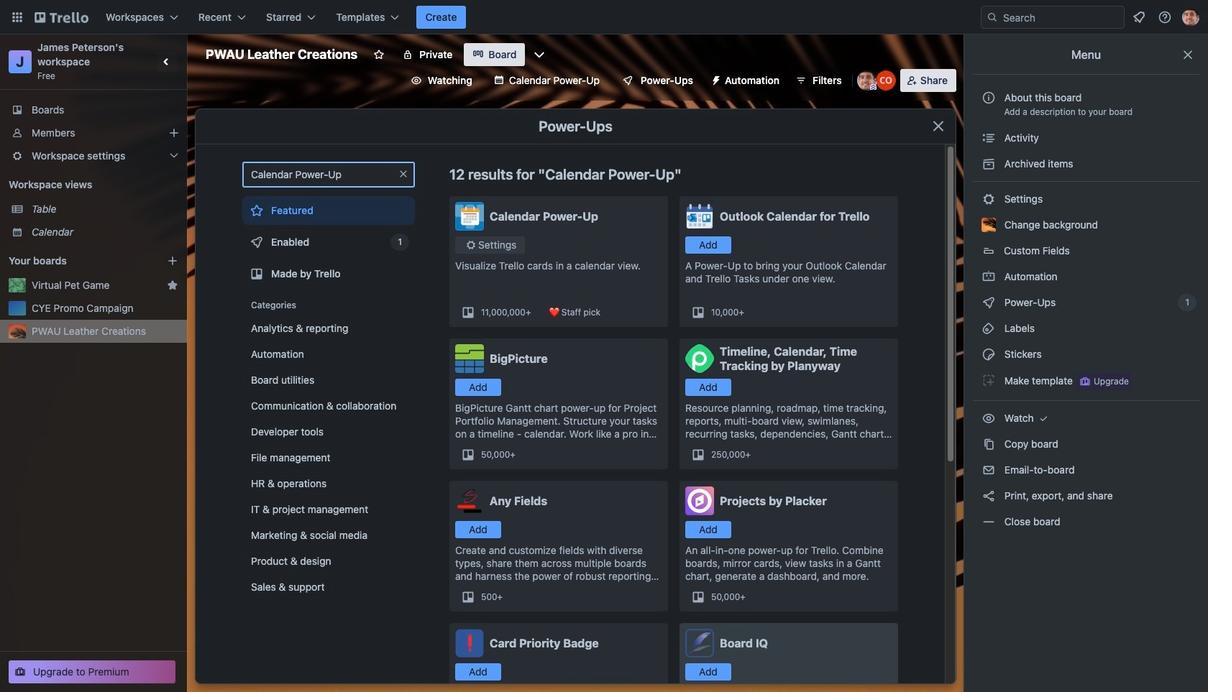 Task type: describe. For each thing, give the bounding box(es) containing it.
Board name text field
[[199, 43, 365, 66]]

add board image
[[167, 255, 178, 267]]

starred icon image
[[167, 280, 178, 291]]

james peterson (jamespeterson93) image inside primary element
[[1182, 9, 1200, 26]]

back to home image
[[35, 6, 88, 29]]

search image
[[987, 12, 998, 23]]

christina overa (christinaovera) image
[[876, 70, 896, 91]]

star or unstar board image
[[373, 49, 385, 60]]



Task type: vqa. For each thing, say whether or not it's contained in the screenshot.
sm image
yes



Task type: locate. For each thing, give the bounding box(es) containing it.
Search field
[[981, 6, 1125, 29]]

Search text field
[[242, 162, 415, 188]]

0 vertical spatial james peterson (jamespeterson93) image
[[1182, 9, 1200, 26]]

your boards with 3 items element
[[9, 252, 145, 270]]

open information menu image
[[1158, 10, 1172, 24]]

this member is an admin of this board. image
[[870, 84, 877, 91]]

1 vertical spatial james peterson (jamespeterson93) image
[[857, 70, 877, 91]]

primary element
[[0, 0, 1208, 35]]

0 horizontal spatial james peterson (jamespeterson93) image
[[857, 70, 877, 91]]

customize views image
[[532, 47, 547, 62]]

1 horizontal spatial james peterson (jamespeterson93) image
[[1182, 9, 1200, 26]]

0 notifications image
[[1131, 9, 1148, 26]]

sm image
[[982, 131, 996, 145], [982, 157, 996, 171], [982, 192, 996, 206], [982, 270, 996, 284], [982, 321, 996, 336], [982, 347, 996, 362], [982, 411, 996, 426], [1037, 411, 1051, 426], [982, 515, 996, 529]]

workspace navigation collapse icon image
[[157, 52, 177, 72]]

james peterson (jamespeterson93) image
[[1182, 9, 1200, 26], [857, 70, 877, 91]]

sm image
[[705, 69, 725, 89], [464, 238, 478, 252], [982, 296, 996, 310], [982, 373, 996, 388], [982, 437, 996, 452], [982, 463, 996, 478], [982, 489, 996, 503]]



